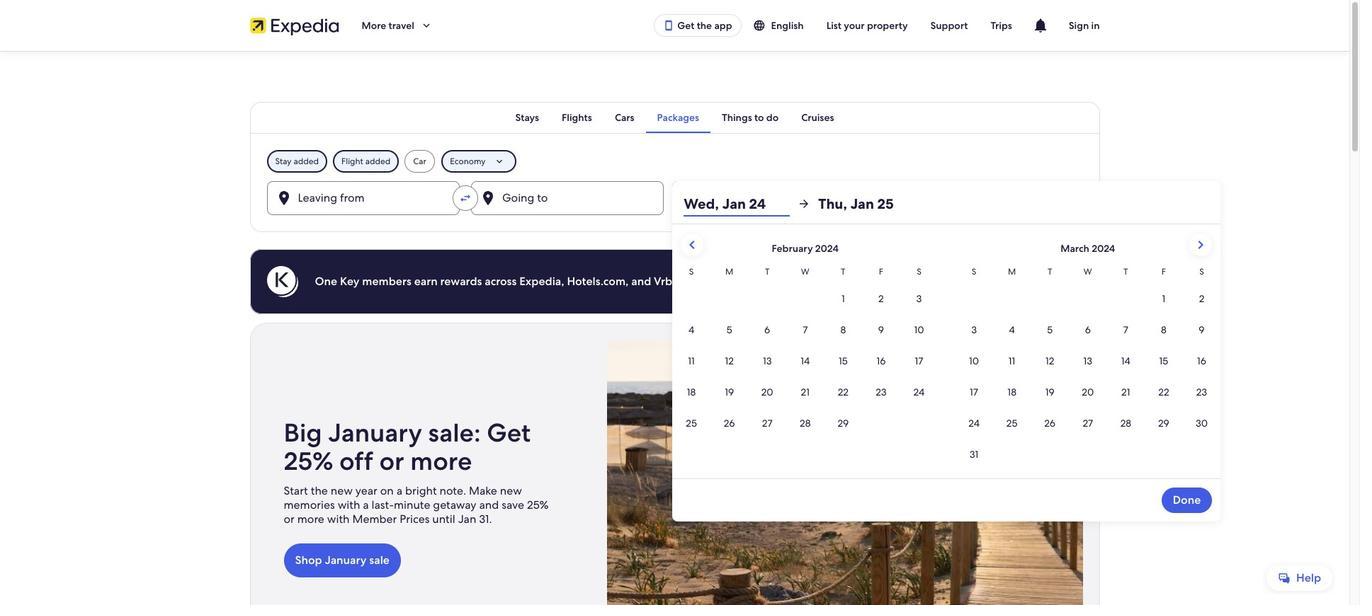 Task type: vqa. For each thing, say whether or not it's contained in the screenshot.
Miami Flights 'image'
no



Task type: describe. For each thing, give the bounding box(es) containing it.
1 new from the left
[[331, 484, 353, 499]]

shop january sale
[[295, 553, 390, 568]]

cars link
[[604, 102, 646, 133]]

thu, jan 25 button
[[818, 191, 925, 217]]

jan 24 - jan 25
[[704, 196, 781, 211]]

communication center icon image
[[1032, 17, 1049, 34]]

january for shop
[[325, 553, 367, 568]]

1 vertical spatial more
[[297, 512, 324, 527]]

rewards
[[440, 274, 482, 289]]

jan 24 - jan 25 button
[[672, 181, 833, 215]]

getaway
[[433, 498, 476, 513]]

off
[[339, 445, 373, 478]]

wed,
[[684, 195, 719, 213]]

start
[[284, 484, 308, 499]]

save
[[502, 498, 524, 513]]

economy
[[450, 156, 486, 167]]

2 new from the left
[[500, 484, 522, 499]]

expedia,
[[519, 274, 564, 289]]

flight added
[[341, 156, 391, 167]]

stays link
[[504, 102, 551, 133]]

w for february
[[801, 266, 810, 278]]

on
[[380, 484, 394, 499]]

march
[[1061, 242, 1089, 255]]

get the app link
[[654, 14, 741, 37]]

make
[[469, 484, 497, 499]]

1 vertical spatial 25%
[[527, 498, 549, 513]]

member
[[352, 512, 397, 527]]

stay added
[[275, 156, 319, 167]]

sign
[[1069, 19, 1089, 32]]

big january sale: get 25% off or more start the new year on a bright note. make new memories with a last-minute getaway and save 25% or more with member prices until jan 31.
[[284, 417, 549, 527]]

flights
[[562, 111, 592, 124]]

download the app button image
[[663, 20, 675, 31]]

big
[[284, 417, 322, 450]]

-
[[740, 196, 745, 211]]

1 horizontal spatial get
[[677, 19, 694, 32]]

f for march 2024
[[1162, 266, 1166, 278]]

car
[[413, 156, 426, 167]]

minute
[[394, 498, 430, 513]]

24 inside button
[[725, 196, 737, 211]]

things
[[722, 111, 752, 124]]

added for flight added
[[365, 156, 391, 167]]

more
[[362, 19, 386, 32]]

sale
[[369, 553, 390, 568]]

25 inside button
[[769, 196, 781, 211]]

list your property link
[[815, 13, 919, 38]]

with left last-
[[338, 498, 360, 513]]

cruises
[[801, 111, 834, 124]]

last-
[[372, 498, 394, 513]]

25 inside button
[[877, 195, 894, 213]]

january for big
[[328, 417, 422, 450]]

in
[[1091, 19, 1100, 32]]

f for february 2024
[[879, 266, 883, 278]]

and inside 'big january sale: get 25% off or more start the new year on a bright note. make new memories with a last-minute getaway and save 25% or more with member prices until jan 31.'
[[479, 498, 499, 513]]

march 2024
[[1061, 242, 1115, 255]]

more travel button
[[350, 13, 444, 38]]

2 t from the left
[[841, 266, 846, 278]]

0 vertical spatial more
[[410, 445, 472, 478]]

support link
[[919, 13, 979, 38]]

memories
[[284, 498, 335, 513]]

4 t from the left
[[1124, 266, 1128, 278]]

1 horizontal spatial a
[[397, 484, 402, 499]]

property
[[867, 19, 908, 32]]

done button
[[1162, 488, 1212, 514]]

sign in
[[1069, 19, 1100, 32]]

sign in button
[[1058, 13, 1111, 38]]

flight
[[341, 156, 363, 167]]

stay
[[275, 156, 291, 167]]

expedia logo image
[[250, 16, 339, 35]]

year
[[355, 484, 378, 499]]

the inside 'big january sale: get 25% off or more start the new year on a bright note. make new memories with a last-minute getaway and save 25% or more with member prices until jan 31.'
[[311, 484, 328, 499]]

hotels.com,
[[567, 274, 629, 289]]

2 s from the left
[[917, 266, 921, 278]]

0 vertical spatial 25%
[[284, 445, 333, 478]]

done
[[1173, 493, 1201, 508]]

travel
[[389, 19, 414, 32]]

economy button
[[442, 150, 517, 173]]

across
[[485, 274, 517, 289]]

packages
[[657, 111, 699, 124]]

one key members earn rewards across expedia, hotels.com, and vrbo
[[315, 274, 679, 289]]

0 vertical spatial or
[[379, 445, 404, 478]]

bright
[[405, 484, 437, 499]]

31.
[[479, 512, 492, 527]]

2024 for march 2024
[[1092, 242, 1115, 255]]

thu, jan 25
[[818, 195, 894, 213]]



Task type: locate. For each thing, give the bounding box(es) containing it.
t
[[765, 266, 770, 278], [841, 266, 846, 278], [1048, 266, 1052, 278], [1124, 266, 1128, 278]]

tab list containing stays
[[250, 102, 1100, 133]]

and left vrbo
[[631, 274, 651, 289]]

cars
[[615, 111, 634, 124]]

vrbo
[[654, 274, 679, 289]]

25 right -
[[769, 196, 781, 211]]

0 horizontal spatial 25
[[769, 196, 781, 211]]

1 t from the left
[[765, 266, 770, 278]]

get the app
[[677, 19, 732, 32]]

0 horizontal spatial 2024
[[815, 242, 839, 255]]

trips
[[991, 19, 1012, 32]]

2 f from the left
[[1162, 266, 1166, 278]]

1 vertical spatial get
[[487, 417, 531, 450]]

1 horizontal spatial or
[[379, 445, 404, 478]]

w down february 2024
[[801, 266, 810, 278]]

2024 right march
[[1092, 242, 1115, 255]]

jan
[[722, 195, 746, 213], [850, 195, 874, 213], [704, 196, 722, 211], [748, 196, 766, 211], [458, 512, 476, 527]]

sale:
[[428, 417, 481, 450]]

0 horizontal spatial 25%
[[284, 445, 333, 478]]

get right download the app button image
[[677, 19, 694, 32]]

a right the on
[[397, 484, 402, 499]]

0 vertical spatial january
[[328, 417, 422, 450]]

flights link
[[551, 102, 604, 133]]

english
[[771, 19, 804, 32]]

w
[[801, 266, 810, 278], [1084, 266, 1092, 278]]

big january sale: get 25% off or more main content
[[0, 51, 1350, 606]]

or down start
[[284, 512, 295, 527]]

0 horizontal spatial m
[[725, 266, 733, 278]]

1 vertical spatial and
[[479, 498, 499, 513]]

or
[[379, 445, 404, 478], [284, 512, 295, 527]]

f
[[879, 266, 883, 278], [1162, 266, 1166, 278]]

m for february 2024
[[725, 266, 733, 278]]

things to do link
[[711, 102, 790, 133]]

0 horizontal spatial get
[[487, 417, 531, 450]]

january inside 'big january sale: get 25% off or more start the new year on a bright note. make new memories with a last-minute getaway and save 25% or more with member prices until jan 31.'
[[328, 417, 422, 450]]

app
[[714, 19, 732, 32]]

1 horizontal spatial 2024
[[1092, 242, 1115, 255]]

previous month image
[[684, 237, 701, 254]]

0 vertical spatial the
[[697, 19, 712, 32]]

members
[[362, 274, 411, 289]]

2024
[[815, 242, 839, 255], [1092, 242, 1115, 255]]

added for stay added
[[294, 156, 319, 167]]

25%
[[284, 445, 333, 478], [527, 498, 549, 513]]

25 right thu, at the top right of page
[[877, 195, 894, 213]]

1 horizontal spatial m
[[1008, 266, 1016, 278]]

1 s from the left
[[689, 266, 694, 278]]

0 vertical spatial and
[[631, 274, 651, 289]]

with left member
[[327, 512, 350, 527]]

0 vertical spatial get
[[677, 19, 694, 32]]

january left 'sale'
[[325, 553, 367, 568]]

with
[[338, 498, 360, 513], [327, 512, 350, 527]]

0 horizontal spatial w
[[801, 266, 810, 278]]

list your property
[[826, 19, 908, 32]]

25% up start
[[284, 445, 333, 478]]

february 2024
[[772, 242, 839, 255]]

get inside 'big january sale: get 25% off or more start the new year on a bright note. make new memories with a last-minute getaway and save 25% or more with member prices until jan 31.'
[[487, 417, 531, 450]]

1 f from the left
[[879, 266, 883, 278]]

1 added from the left
[[294, 156, 319, 167]]

a
[[397, 484, 402, 499], [363, 498, 369, 513]]

cruises link
[[790, 102, 845, 133]]

w down march 2024
[[1084, 266, 1092, 278]]

2 added from the left
[[365, 156, 391, 167]]

stays
[[515, 111, 539, 124]]

1 horizontal spatial more
[[410, 445, 472, 478]]

january inside 'link'
[[325, 553, 367, 568]]

support
[[931, 19, 968, 32]]

the left app at the right of page
[[697, 19, 712, 32]]

january
[[328, 417, 422, 450], [325, 553, 367, 568]]

1 vertical spatial or
[[284, 512, 295, 527]]

1 horizontal spatial new
[[500, 484, 522, 499]]

get
[[677, 19, 694, 32], [487, 417, 531, 450]]

0 horizontal spatial the
[[311, 484, 328, 499]]

jan inside 'big january sale: get 25% off or more start the new year on a bright note. make new memories with a last-minute getaway and save 25% or more with member prices until jan 31.'
[[458, 512, 476, 527]]

until
[[432, 512, 455, 527]]

small image
[[753, 19, 771, 32]]

s
[[689, 266, 694, 278], [917, 266, 921, 278], [972, 266, 976, 278], [1200, 266, 1204, 278]]

do
[[766, 111, 779, 124]]

more
[[410, 445, 472, 478], [297, 512, 324, 527]]

and
[[631, 274, 651, 289], [479, 498, 499, 513]]

24 left -
[[725, 196, 737, 211]]

tab list
[[250, 102, 1100, 133]]

2024 right february
[[815, 242, 839, 255]]

0 horizontal spatial and
[[479, 498, 499, 513]]

thu,
[[818, 195, 847, 213]]

more travel
[[362, 19, 414, 32]]

0 horizontal spatial a
[[363, 498, 369, 513]]

3 s from the left
[[972, 266, 976, 278]]

the
[[697, 19, 712, 32], [311, 484, 328, 499]]

english button
[[741, 13, 815, 38]]

24 inside button
[[749, 195, 766, 213]]

one
[[315, 274, 337, 289]]

added right stay
[[294, 156, 319, 167]]

1 vertical spatial january
[[325, 553, 367, 568]]

trailing image
[[420, 19, 433, 32]]

1 horizontal spatial and
[[631, 274, 651, 289]]

1 horizontal spatial added
[[365, 156, 391, 167]]

1 m from the left
[[725, 266, 733, 278]]

trips link
[[979, 13, 1024, 38]]

w for march
[[1084, 266, 1092, 278]]

to
[[754, 111, 764, 124]]

a left last-
[[363, 498, 369, 513]]

2 2024 from the left
[[1092, 242, 1115, 255]]

1 horizontal spatial the
[[697, 19, 712, 32]]

note.
[[440, 484, 466, 499]]

25
[[877, 195, 894, 213], [769, 196, 781, 211]]

1 2024 from the left
[[815, 242, 839, 255]]

m
[[725, 266, 733, 278], [1008, 266, 1016, 278]]

and left save
[[479, 498, 499, 513]]

tab list inside "big january sale: get 25% off or more" main content
[[250, 102, 1100, 133]]

0 horizontal spatial more
[[297, 512, 324, 527]]

january up year
[[328, 417, 422, 450]]

m for march 2024
[[1008, 266, 1016, 278]]

the right start
[[311, 484, 328, 499]]

0 horizontal spatial f
[[879, 266, 883, 278]]

3 t from the left
[[1048, 266, 1052, 278]]

or up the on
[[379, 445, 404, 478]]

24
[[749, 195, 766, 213], [725, 196, 737, 211]]

key
[[340, 274, 360, 289]]

more up the 'note.'
[[410, 445, 472, 478]]

added
[[294, 156, 319, 167], [365, 156, 391, 167]]

new left year
[[331, 484, 353, 499]]

wed, jan 24 button
[[684, 191, 790, 217]]

1 horizontal spatial 25
[[877, 195, 894, 213]]

1 horizontal spatial w
[[1084, 266, 1092, 278]]

things to do
[[722, 111, 779, 124]]

2 m from the left
[[1008, 266, 1016, 278]]

your
[[844, 19, 865, 32]]

get right sale:
[[487, 417, 531, 450]]

new right make
[[500, 484, 522, 499]]

1 vertical spatial the
[[311, 484, 328, 499]]

more down start
[[297, 512, 324, 527]]

24 right -
[[749, 195, 766, 213]]

1 w from the left
[[801, 266, 810, 278]]

0 horizontal spatial 24
[[725, 196, 737, 211]]

0 horizontal spatial or
[[284, 512, 295, 527]]

shop
[[295, 553, 322, 568]]

0 horizontal spatial new
[[331, 484, 353, 499]]

february
[[772, 242, 813, 255]]

swap origin and destination values image
[[459, 192, 472, 205]]

2024 for february 2024
[[815, 242, 839, 255]]

next month image
[[1192, 237, 1209, 254]]

list
[[826, 19, 842, 32]]

packages link
[[646, 102, 711, 133]]

0 horizontal spatial added
[[294, 156, 319, 167]]

earn
[[414, 274, 438, 289]]

1 horizontal spatial 25%
[[527, 498, 549, 513]]

25% right save
[[527, 498, 549, 513]]

added right flight
[[365, 156, 391, 167]]

1 horizontal spatial 24
[[749, 195, 766, 213]]

wed, jan 24
[[684, 195, 766, 213]]

shop january sale link
[[284, 544, 401, 578]]

2 w from the left
[[1084, 266, 1092, 278]]

4 s from the left
[[1200, 266, 1204, 278]]

1 horizontal spatial f
[[1162, 266, 1166, 278]]

prices
[[400, 512, 430, 527]]



